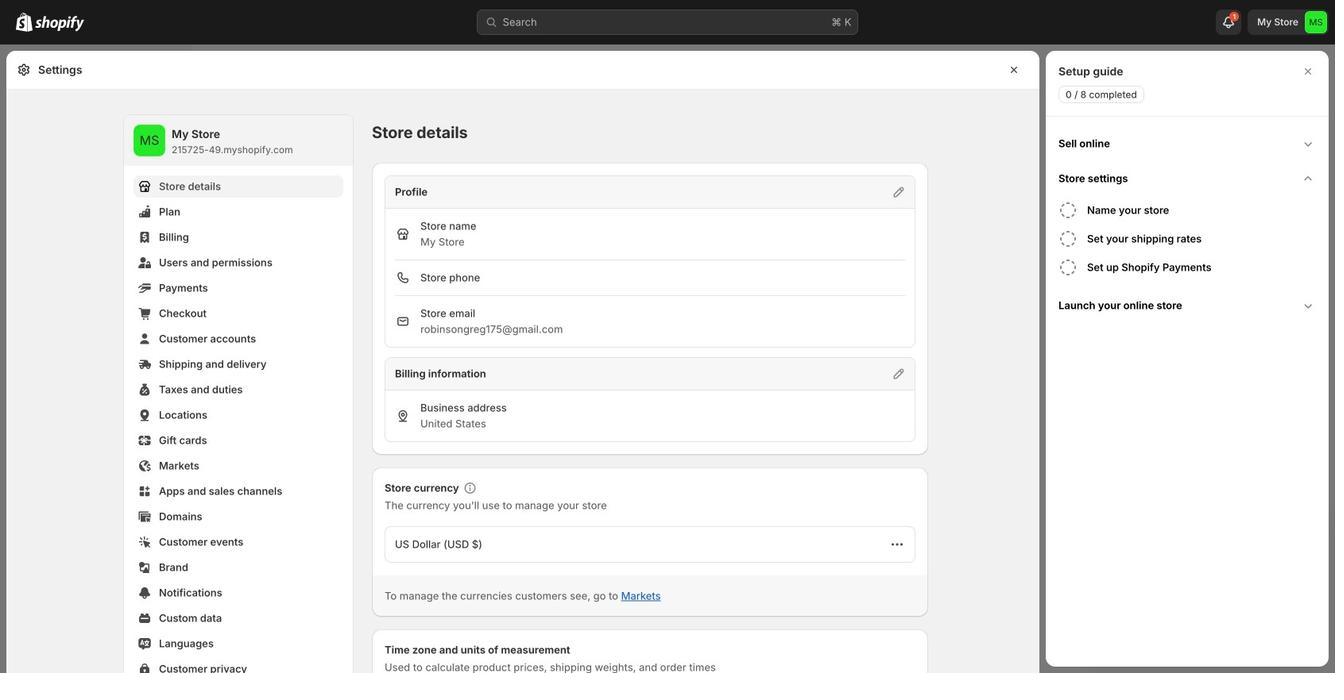 Task type: locate. For each thing, give the bounding box(es) containing it.
shopify image
[[16, 13, 33, 32], [35, 16, 84, 32]]

dialog
[[1046, 51, 1329, 668]]

my store image
[[1305, 11, 1327, 33]]

0 horizontal spatial shopify image
[[16, 13, 33, 32]]

mark set up shopify payments as done image
[[1058, 258, 1078, 277]]

shop settings menu element
[[124, 115, 353, 674]]

1 horizontal spatial shopify image
[[35, 16, 84, 32]]

settings dialog
[[6, 51, 1039, 674]]



Task type: describe. For each thing, give the bounding box(es) containing it.
my store image
[[134, 125, 165, 157]]

mark name your store as done image
[[1058, 201, 1078, 220]]

mark set your shipping rates as done image
[[1058, 230, 1078, 249]]



Task type: vqa. For each thing, say whether or not it's contained in the screenshot.
topmost My Store image
yes



